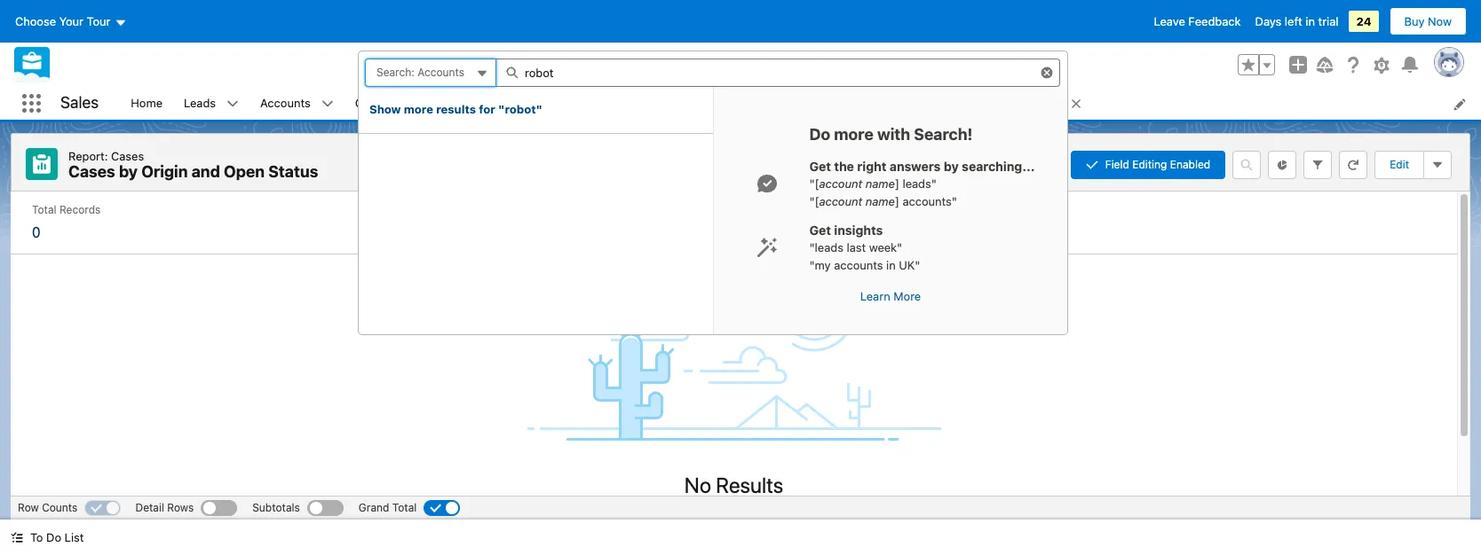 Task type: locate. For each thing, give the bounding box(es) containing it.
opportunities link
[[437, 87, 532, 120]]

accounts link
[[250, 87, 321, 120]]

1 "[ from the top
[[809, 177, 819, 191]]

uk"
[[899, 258, 920, 272]]

1 horizontal spatial do
[[809, 125, 830, 144]]

more
[[404, 102, 433, 116], [834, 125, 874, 144]]

get inside the get the right answers by searching... "[ account name ] leads" "[ account name ] accounts"
[[809, 159, 831, 174]]

2 get from the top
[[809, 223, 831, 238]]

2 vertical spatial text default image
[[11, 532, 23, 545]]

1 vertical spatial get
[[809, 223, 831, 238]]

last
[[847, 241, 866, 255]]

get inside get insights "leads last week" "my accounts in uk"
[[809, 223, 831, 238]]

0 horizontal spatial list item
[[648, 87, 722, 120]]

text default image inside accounts list item
[[321, 98, 334, 110]]

0 vertical spatial ]
[[895, 177, 899, 191]]

list item down search... button
[[648, 87, 722, 120]]

1 get from the top
[[809, 159, 831, 174]]

feedback
[[1188, 14, 1241, 28]]

list
[[64, 531, 84, 545]]

home link
[[120, 87, 173, 120]]

search...
[[570, 58, 618, 72]]

your
[[59, 14, 83, 28]]

more right show
[[404, 102, 433, 116]]

text default image for leads
[[227, 98, 239, 110]]

text default image
[[1070, 97, 1082, 110], [227, 98, 239, 110], [321, 98, 334, 110]]

1 vertical spatial name
[[866, 194, 895, 208]]

] left accounts"
[[895, 194, 899, 208]]

text default image for accounts
[[321, 98, 334, 110]]

0 vertical spatial name
[[866, 177, 895, 191]]

get up "leads
[[809, 223, 831, 238]]

do more with search!
[[809, 125, 973, 144]]

account
[[819, 177, 862, 191], [819, 194, 862, 208]]

0 vertical spatial get
[[809, 159, 831, 174]]

do left with
[[809, 125, 830, 144]]

text default image inside leads list item
[[227, 98, 239, 110]]

text default image left the at the right top of page
[[756, 173, 778, 194]]

group
[[1238, 54, 1275, 75]]

with
[[877, 125, 910, 144]]

in
[[1306, 14, 1315, 28], [886, 258, 896, 272]]

list item
[[648, 87, 722, 120], [1000, 87, 1090, 120]]

0 horizontal spatial more
[[404, 102, 433, 116]]

1 ] from the top
[[895, 177, 899, 191]]

contacts link
[[344, 87, 414, 120]]

in down week"
[[886, 258, 896, 272]]

get the right answers by searching... "[ account name ] leads" "[ account name ] accounts"
[[809, 159, 1035, 208]]

] left leads"
[[895, 177, 899, 191]]

1 vertical spatial more
[[834, 125, 874, 144]]

by
[[944, 159, 959, 174]]

text default image left "my
[[756, 237, 778, 258]]

0 vertical spatial account
[[819, 177, 862, 191]]

text default image
[[756, 173, 778, 194], [756, 237, 778, 258], [11, 532, 23, 545]]

show
[[369, 102, 401, 116]]

left
[[1285, 14, 1302, 28]]

contacts list item
[[344, 87, 437, 120]]

0 horizontal spatial text default image
[[227, 98, 239, 110]]

leads"
[[903, 177, 937, 191]]

choose your tour
[[15, 14, 111, 28]]

in right left
[[1306, 14, 1315, 28]]

opportunities
[[448, 96, 522, 110]]

"[
[[809, 177, 819, 191], [809, 194, 819, 208]]

account up insights
[[819, 194, 862, 208]]

get for get the right answers by searching...
[[809, 159, 831, 174]]

0 vertical spatial text default image
[[756, 173, 778, 194]]

now
[[1428, 14, 1452, 28]]

1 horizontal spatial text default image
[[321, 98, 334, 110]]

1 vertical spatial ]
[[895, 194, 899, 208]]

1 vertical spatial account
[[819, 194, 862, 208]]

name
[[866, 177, 895, 191], [866, 194, 895, 208]]

accounts list item
[[250, 87, 344, 120]]

None text field
[[365, 59, 496, 87]]

text default image inside "to do list" button
[[11, 532, 23, 545]]

account down the at the right top of page
[[819, 177, 862, 191]]

results
[[436, 102, 476, 116]]

1 vertical spatial in
[[886, 258, 896, 272]]

leave feedback link
[[1154, 14, 1241, 28]]

1 vertical spatial text default image
[[756, 237, 778, 258]]

text default image left to
[[11, 532, 23, 545]]

to do list
[[30, 531, 84, 545]]

0 vertical spatial "[
[[809, 177, 819, 191]]

leads list item
[[173, 87, 250, 120]]

home
[[131, 96, 163, 110]]

the
[[834, 159, 854, 174]]

trial
[[1318, 14, 1339, 28]]

Search... search field
[[496, 59, 1060, 87]]

do inside button
[[46, 531, 61, 545]]

0 horizontal spatial do
[[46, 531, 61, 545]]

1 vertical spatial do
[[46, 531, 61, 545]]

days
[[1255, 14, 1282, 28]]

accounts"
[[903, 194, 957, 208]]

0 vertical spatial more
[[404, 102, 433, 116]]

0 vertical spatial in
[[1306, 14, 1315, 28]]

0 horizontal spatial in
[[886, 258, 896, 272]]

1 horizontal spatial in
[[1306, 14, 1315, 28]]

]
[[895, 177, 899, 191], [895, 194, 899, 208]]

do
[[809, 125, 830, 144], [46, 531, 61, 545]]

1 vertical spatial "[
[[809, 194, 819, 208]]

do right to
[[46, 531, 61, 545]]

more for with
[[834, 125, 874, 144]]

1 horizontal spatial list item
[[1000, 87, 1090, 120]]

list item up searching...
[[1000, 87, 1090, 120]]

1 name from the top
[[866, 177, 895, 191]]

get left the at the right top of page
[[809, 159, 831, 174]]

list
[[120, 87, 1481, 120]]

right
[[857, 159, 887, 174]]

get
[[809, 159, 831, 174], [809, 223, 831, 238]]

for
[[479, 102, 495, 116]]

more up the at the right top of page
[[834, 125, 874, 144]]

searching...
[[962, 159, 1035, 174]]

1 horizontal spatial more
[[834, 125, 874, 144]]

text default image for get insights
[[756, 237, 778, 258]]

buy now
[[1404, 14, 1452, 28]]



Task type: describe. For each thing, give the bounding box(es) containing it.
accounts
[[260, 96, 311, 110]]

sales
[[60, 93, 99, 112]]

get for get insights
[[809, 223, 831, 238]]

2 ] from the top
[[895, 194, 899, 208]]

in inside get insights "leads last week" "my accounts in uk"
[[886, 258, 896, 272]]

24
[[1356, 14, 1372, 28]]

2 name from the top
[[866, 194, 895, 208]]

tour
[[87, 14, 111, 28]]

get insights "leads last week" "my accounts in uk"
[[809, 223, 920, 272]]

buy
[[1404, 14, 1425, 28]]

2 horizontal spatial text default image
[[1070, 97, 1082, 110]]

leads link
[[173, 87, 227, 120]]

accounts
[[834, 258, 883, 272]]

choose your tour button
[[14, 7, 127, 36]]

to
[[30, 531, 43, 545]]

"my
[[809, 258, 831, 272]]

0 vertical spatial do
[[809, 125, 830, 144]]

2 account from the top
[[819, 194, 862, 208]]

to do list button
[[0, 520, 94, 556]]

1 account from the top
[[819, 177, 862, 191]]

text default image for get the right answers by searching...
[[756, 173, 778, 194]]

"robot"
[[498, 102, 542, 116]]

"leads
[[809, 241, 844, 255]]

opportunities list item
[[437, 87, 555, 120]]

answers
[[890, 159, 941, 174]]

week"
[[869, 241, 902, 255]]

2 "[ from the top
[[809, 194, 819, 208]]

contacts
[[355, 96, 403, 110]]

leave
[[1154, 14, 1185, 28]]

search!
[[914, 125, 973, 144]]

leave feedback
[[1154, 14, 1241, 28]]

list containing home
[[120, 87, 1481, 120]]

search... button
[[535, 51, 891, 79]]

leads
[[184, 96, 216, 110]]

2 list item from the left
[[1000, 87, 1090, 120]]

1 list item from the left
[[648, 87, 722, 120]]

buy now button
[[1389, 7, 1467, 36]]

insights
[[834, 223, 883, 238]]

show more results for "robot"
[[369, 102, 542, 116]]

more for results
[[404, 102, 433, 116]]

days left in trial
[[1255, 14, 1339, 28]]

choose
[[15, 14, 56, 28]]



Task type: vqa. For each thing, say whether or not it's contained in the screenshot.
Contacts
yes



